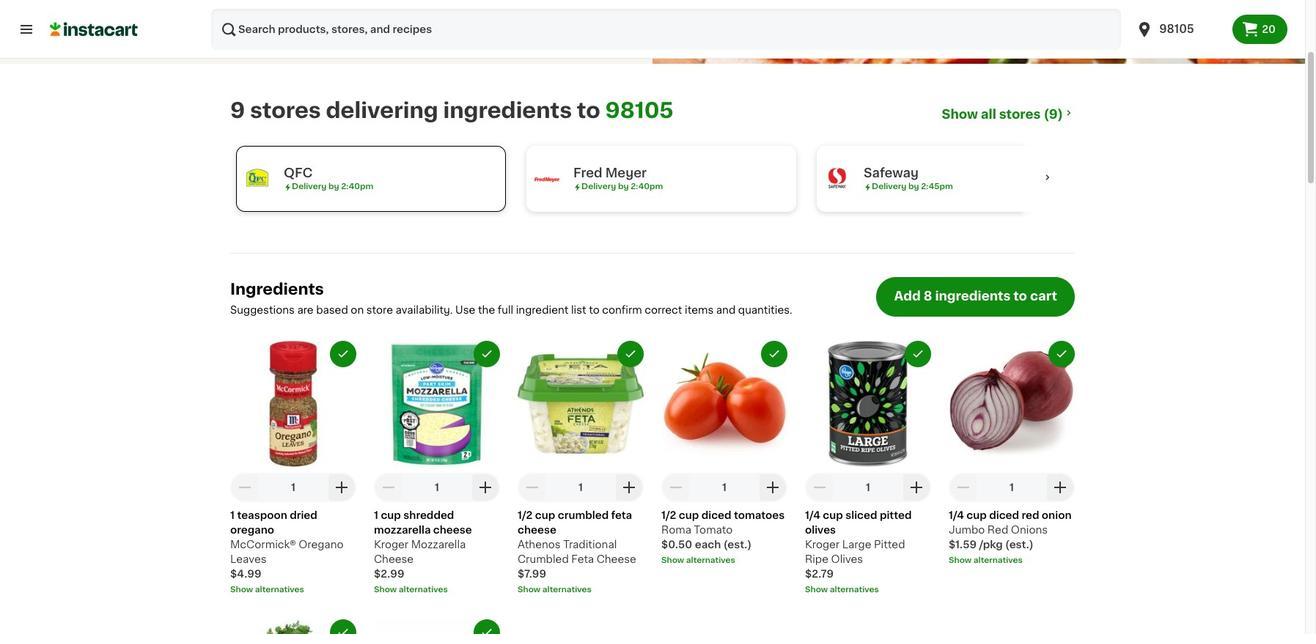 Task type: locate. For each thing, give the bounding box(es) containing it.
1/2 inside 1/2 cup crumbled feta cheese athenos traditional crumbled feta cheese $7.99 show alternatives
[[518, 511, 533, 521]]

delivery by 2:40pm down qfc
[[292, 183, 374, 191]]

confirm
[[603, 305, 642, 315]]

1 delivery by 2:40pm from the left
[[292, 183, 374, 191]]

show down $0.50
[[662, 557, 685, 565]]

onions
[[1012, 525, 1049, 535]]

cup for traditional
[[535, 511, 556, 521]]

2 increment quantity image from the left
[[621, 479, 638, 497]]

1 horizontal spatial kroger
[[806, 540, 840, 550]]

1 horizontal spatial cheese
[[597, 555, 637, 565]]

to
[[577, 100, 601, 121], [1014, 291, 1028, 302], [589, 305, 600, 315]]

0 horizontal spatial ingredients
[[443, 100, 572, 121]]

to right list
[[589, 305, 600, 315]]

1 for red
[[1010, 483, 1015, 493]]

None search field
[[211, 9, 1122, 50]]

1 horizontal spatial ingredients
[[936, 291, 1011, 302]]

cup inside 1/2 cup crumbled feta cheese athenos traditional crumbled feta cheese $7.99 show alternatives
[[535, 511, 556, 521]]

1 cheese from the left
[[433, 525, 472, 535]]

2 1/4 from the left
[[949, 511, 965, 521]]

cup inside 1 cup shredded mozzarella cheese kroger mozzarella cheese $2.99 show alternatives
[[381, 511, 401, 521]]

1 by from the left
[[329, 183, 339, 191]]

diced inside 1/4 cup diced red onion jumbo red onions $1.59 /pkg (est.) show alternatives
[[990, 511, 1020, 521]]

alternatives inside 1/4 cup diced red onion jumbo red onions $1.59 /pkg (est.) show alternatives
[[974, 557, 1023, 565]]

1/4 inside the 1/4 cup sliced pitted olives kroger large pitted ripe olives $2.79 show alternatives
[[806, 511, 821, 521]]

are
[[297, 305, 314, 315]]

delivery down safeway
[[872, 183, 907, 191]]

kroger inside 1 cup shredded mozzarella cheese kroger mozzarella cheese $2.99 show alternatives
[[374, 540, 409, 550]]

3 increment quantity image from the left
[[764, 479, 782, 497]]

1/2
[[518, 511, 533, 521], [662, 511, 677, 521]]

0 horizontal spatial (est.)
[[724, 540, 752, 550]]

show inside 1/4 cup diced red onion jumbo red onions $1.59 /pkg (est.) show alternatives
[[949, 557, 972, 565]]

decrement quantity image
[[811, 479, 829, 497]]

suggestions
[[230, 305, 295, 315]]

2 horizontal spatial delivery
[[872, 183, 907, 191]]

cheese down traditional
[[597, 555, 637, 565]]

1 horizontal spatial delivery by 2:40pm
[[582, 183, 663, 191]]

show alternatives button down $4.99
[[230, 585, 357, 596]]

0 horizontal spatial cheese
[[433, 525, 472, 535]]

show inside 1 cup shredded mozzarella cheese kroger mozzarella cheese $2.99 show alternatives
[[374, 586, 397, 594]]

1/2 up athenos on the bottom
[[518, 511, 533, 521]]

traditional
[[564, 540, 617, 550]]

cheese up mozzarella
[[433, 525, 472, 535]]

(est.) down tomato
[[724, 540, 752, 550]]

decrement quantity image up jumbo
[[955, 479, 973, 497]]

20
[[1263, 24, 1277, 34]]

2 horizontal spatial by
[[909, 183, 920, 191]]

to up fred
[[577, 100, 601, 121]]

onion
[[1042, 511, 1072, 521]]

alternatives down olives
[[830, 586, 880, 594]]

cup inside "1/2 cup diced tomatoes roma tomato $0.50 each (est.) show alternatives"
[[679, 511, 699, 521]]

show down $1.59
[[949, 557, 972, 565]]

1 up onions
[[1010, 483, 1015, 493]]

product group
[[230, 341, 357, 596], [374, 341, 500, 596], [518, 341, 644, 596], [662, 341, 788, 567], [806, 341, 932, 596], [949, 341, 1076, 567], [230, 620, 357, 635], [374, 620, 500, 635]]

cheese inside 1/2 cup crumbled feta cheese athenos traditional crumbled feta cheese $7.99 show alternatives
[[597, 555, 637, 565]]

alternatives down $4.99
[[255, 586, 304, 594]]

diced for red
[[990, 511, 1020, 521]]

fred
[[574, 167, 603, 179]]

show alternatives button for crumbled
[[518, 585, 644, 596]]

1 for tomatoes
[[723, 483, 727, 493]]

feta
[[612, 511, 633, 521]]

diced up tomato
[[702, 511, 732, 521]]

to inside 'button'
[[1014, 291, 1028, 302]]

stores inside button
[[1000, 109, 1041, 120]]

5 decrement quantity image from the left
[[955, 479, 973, 497]]

cup for large
[[823, 511, 844, 521]]

ingredients
[[443, 100, 572, 121], [936, 291, 1011, 302]]

4 increment quantity image from the left
[[908, 479, 926, 497]]

1/4 cup sliced pitted olives kroger large pitted ripe olives $2.79 show alternatives
[[806, 511, 912, 594]]

1 unselect item image from the top
[[337, 348, 350, 361]]

stores right 9
[[250, 100, 321, 121]]

1/2 inside "1/2 cup diced tomatoes roma tomato $0.50 each (est.) show alternatives"
[[662, 511, 677, 521]]

fred meyer
[[574, 167, 647, 179]]

(est.)
[[724, 540, 752, 550], [1006, 540, 1034, 550]]

increment quantity image
[[477, 479, 494, 497], [621, 479, 638, 497], [764, 479, 782, 497], [908, 479, 926, 497], [1052, 479, 1070, 497]]

2:45pm
[[922, 183, 954, 191]]

1
[[291, 483, 296, 493], [435, 483, 439, 493], [579, 483, 583, 493], [723, 483, 727, 493], [866, 483, 871, 493], [1010, 483, 1015, 493], [230, 511, 235, 521], [374, 511, 379, 521]]

3 decrement quantity image from the left
[[524, 479, 541, 497]]

3 cup from the left
[[679, 511, 699, 521]]

show left all on the top of the page
[[942, 109, 979, 120]]

leaves
[[230, 555, 267, 565]]

98105 inside popup button
[[1160, 23, 1195, 34]]

2 decrement quantity image from the left
[[380, 479, 398, 497]]

8
[[924, 291, 933, 302]]

2 vertical spatial to
[[589, 305, 600, 315]]

show alternatives button for pitted
[[806, 585, 932, 596]]

0 horizontal spatial by
[[329, 183, 339, 191]]

alternatives down the feta
[[543, 586, 592, 594]]

3 by from the left
[[909, 183, 920, 191]]

show alternatives button for each
[[662, 555, 788, 567]]

cup inside 1/4 cup diced red onion jumbo red onions $1.59 /pkg (est.) show alternatives
[[967, 511, 987, 521]]

(9)
[[1044, 109, 1064, 120]]

1 up the oregano
[[230, 511, 235, 521]]

1 horizontal spatial diced
[[990, 511, 1020, 521]]

add 8 ingredients to cart
[[895, 291, 1058, 302]]

cheese for crumbled
[[518, 525, 557, 535]]

0 horizontal spatial 2:40pm
[[341, 183, 374, 191]]

delivery by 2:40pm for qfc
[[292, 183, 374, 191]]

show alternatives button down olives
[[806, 585, 932, 596]]

diced inside "1/2 cup diced tomatoes roma tomato $0.50 each (est.) show alternatives"
[[702, 511, 732, 521]]

qfc image
[[243, 164, 272, 194]]

diced up the "red"
[[990, 511, 1020, 521]]

decrement quantity image up the roma
[[668, 479, 685, 497]]

delivery down qfc
[[292, 183, 327, 191]]

diced
[[702, 511, 732, 521], [990, 511, 1020, 521]]

1 1/2 from the left
[[518, 511, 533, 521]]

feta
[[572, 555, 594, 565]]

show down $2.79
[[806, 586, 828, 594]]

1 decrement quantity image from the left
[[236, 479, 254, 497]]

1 horizontal spatial cheese
[[518, 525, 557, 535]]

20 button
[[1234, 15, 1288, 44]]

unselect item image
[[481, 348, 494, 361], [624, 348, 638, 361], [768, 348, 781, 361], [912, 348, 925, 361], [1056, 348, 1069, 361], [481, 626, 494, 635]]

alternatives down the $2.99
[[399, 586, 448, 594]]

2 kroger from the left
[[806, 540, 840, 550]]

mozzarella
[[374, 525, 431, 535]]

decrement quantity image up athenos on the bottom
[[524, 479, 541, 497]]

2:40pm
[[341, 183, 374, 191], [631, 183, 663, 191]]

4 decrement quantity image from the left
[[668, 479, 685, 497]]

0 horizontal spatial kroger
[[374, 540, 409, 550]]

cart
[[1031, 291, 1058, 302]]

stores right all on the top of the page
[[1000, 109, 1041, 120]]

unselect item image for 1 cup shredded mozzarella cheese
[[481, 348, 494, 361]]

delivery for qfc
[[292, 183, 327, 191]]

alternatives inside 1/2 cup crumbled feta cheese athenos traditional crumbled feta cheese $7.99 show alternatives
[[543, 586, 592, 594]]

kroger down olives
[[806, 540, 840, 550]]

$1.59
[[949, 540, 977, 550]]

show alternatives button down /pkg
[[949, 555, 1076, 567]]

2 diced from the left
[[990, 511, 1020, 521]]

to left 'cart'
[[1014, 291, 1028, 302]]

cup for mozzarella
[[381, 511, 401, 521]]

cup inside the 1/4 cup sliced pitted olives kroger large pitted ripe olives $2.79 show alternatives
[[823, 511, 844, 521]]

show alternatives button for onions
[[949, 555, 1076, 567]]

1/4 up olives
[[806, 511, 821, 521]]

0 horizontal spatial 98105
[[606, 100, 674, 121]]

alternatives inside 1 cup shredded mozzarella cheese kroger mozzarella cheese $2.99 show alternatives
[[399, 586, 448, 594]]

show down $4.99
[[230, 586, 253, 594]]

cheese
[[374, 555, 414, 565], [597, 555, 637, 565]]

cup up athenos on the bottom
[[535, 511, 556, 521]]

2 delivery from the left
[[582, 183, 616, 191]]

kroger
[[374, 540, 409, 550], [806, 540, 840, 550]]

1 up dried
[[291, 483, 296, 493]]

$2.99
[[374, 569, 405, 579]]

list
[[571, 305, 587, 315]]

2 by from the left
[[618, 183, 629, 191]]

1 (est.) from the left
[[724, 540, 752, 550]]

1 horizontal spatial 98105
[[1160, 23, 1195, 34]]

1 up 'crumbled'
[[579, 483, 583, 493]]

unselect item image for 1/2 cup crumbled feta cheese
[[624, 348, 638, 361]]

cheese up the $2.99
[[374, 555, 414, 565]]

2 (est.) from the left
[[1006, 540, 1034, 550]]

0 horizontal spatial delivery
[[292, 183, 327, 191]]

(est.) inside "1/2 cup diced tomatoes roma tomato $0.50 each (est.) show alternatives"
[[724, 540, 752, 550]]

1 horizontal spatial by
[[618, 183, 629, 191]]

show alternatives button
[[662, 555, 788, 567], [949, 555, 1076, 567], [230, 585, 357, 596], [374, 585, 500, 596], [518, 585, 644, 596], [806, 585, 932, 596]]

1/4
[[806, 511, 821, 521], [949, 511, 965, 521]]

mccormick®
[[230, 540, 296, 550]]

1/4 cup diced red onion jumbo red onions $1.59 /pkg (est.) show alternatives
[[949, 511, 1072, 565]]

kroger inside the 1/4 cup sliced pitted olives kroger large pitted ripe olives $2.79 show alternatives
[[806, 540, 840, 550]]

by
[[329, 183, 339, 191], [618, 183, 629, 191], [909, 183, 920, 191]]

2 delivery by 2:40pm from the left
[[582, 183, 663, 191]]

(est.) inside 1/4 cup diced red onion jumbo red onions $1.59 /pkg (est.) show alternatives
[[1006, 540, 1034, 550]]

(est.) down onions
[[1006, 540, 1034, 550]]

safeway image
[[823, 164, 853, 194]]

1 horizontal spatial (est.)
[[1006, 540, 1034, 550]]

delivery by 2:40pm
[[292, 183, 374, 191], [582, 183, 663, 191]]

1 teaspoon dried oregano mccormick® oregano leaves $4.99 show alternatives
[[230, 511, 344, 594]]

athenos
[[518, 540, 561, 550]]

show down the $2.99
[[374, 586, 397, 594]]

2 2:40pm from the left
[[631, 183, 663, 191]]

increment quantity image for 1/2 cup diced tomatoes
[[764, 479, 782, 497]]

0 vertical spatial 98105
[[1160, 23, 1195, 34]]

1 diced from the left
[[702, 511, 732, 521]]

2 cheese from the left
[[597, 555, 637, 565]]

1 2:40pm from the left
[[341, 183, 374, 191]]

1 vertical spatial to
[[1014, 291, 1028, 302]]

0 horizontal spatial stores
[[250, 100, 321, 121]]

cheese
[[433, 525, 472, 535], [518, 525, 557, 535]]

show inside 1/2 cup crumbled feta cheese athenos traditional crumbled feta cheese $7.99 show alternatives
[[518, 586, 541, 594]]

unselect item image
[[337, 348, 350, 361], [337, 626, 350, 635]]

show alternatives button down the feta
[[518, 585, 644, 596]]

0 vertical spatial unselect item image
[[337, 348, 350, 361]]

olives
[[832, 555, 864, 565]]

alternatives
[[687, 557, 736, 565], [974, 557, 1023, 565], [255, 586, 304, 594], [399, 586, 448, 594], [543, 586, 592, 594], [830, 586, 880, 594]]

$0.50
[[662, 540, 693, 550]]

delivery
[[292, 183, 327, 191], [582, 183, 616, 191], [872, 183, 907, 191]]

1 kroger from the left
[[374, 540, 409, 550]]

tomatoes
[[734, 511, 785, 521]]

1/2 for 1/2 cup crumbled feta cheese
[[518, 511, 533, 521]]

cup up olives
[[823, 511, 844, 521]]

1 delivery from the left
[[292, 183, 327, 191]]

jumbo
[[949, 525, 986, 535]]

1/4 up jumbo
[[949, 511, 965, 521]]

1/2 up the roma
[[662, 511, 677, 521]]

1/4 for 1/4 cup sliced pitted olives
[[806, 511, 821, 521]]

1 up tomato
[[723, 483, 727, 493]]

cheese inside 1/2 cup crumbled feta cheese athenos traditional crumbled feta cheese $7.99 show alternatives
[[518, 525, 557, 535]]

cheese for shredded
[[433, 525, 472, 535]]

1 cheese from the left
[[374, 555, 414, 565]]

4 cup from the left
[[823, 511, 844, 521]]

tomato
[[694, 525, 733, 535]]

delivery for safeway
[[872, 183, 907, 191]]

1 cup shredded mozzarella cheese kroger mozzarella cheese $2.99 show alternatives
[[374, 511, 472, 594]]

delivery down fred
[[582, 183, 616, 191]]

kroger for kroger large pitted ripe olives
[[806, 540, 840, 550]]

1/2 cup diced tomatoes roma tomato $0.50 each (est.) show alternatives
[[662, 511, 785, 565]]

98105 button
[[1128, 9, 1234, 50]]

cup
[[381, 511, 401, 521], [535, 511, 556, 521], [679, 511, 699, 521], [823, 511, 844, 521], [967, 511, 987, 521]]

1 horizontal spatial 2:40pm
[[631, 183, 663, 191]]

1 vertical spatial unselect item image
[[337, 626, 350, 635]]

1 horizontal spatial delivery
[[582, 183, 616, 191]]

show down $7.99
[[518, 586, 541, 594]]

2:40pm for qfc
[[341, 183, 374, 191]]

decrement quantity image for 1/2 cup crumbled feta cheese
[[524, 479, 541, 497]]

5 increment quantity image from the left
[[1052, 479, 1070, 497]]

decrement quantity image for 1 cup shredded mozzarella cheese
[[380, 479, 398, 497]]

stores
[[250, 100, 321, 121], [1000, 109, 1041, 120]]

0 horizontal spatial cheese
[[374, 555, 414, 565]]

1 increment quantity image from the left
[[477, 479, 494, 497]]

cup up jumbo
[[967, 511, 987, 521]]

1 up sliced
[[866, 483, 871, 493]]

1 up mozzarella
[[374, 511, 379, 521]]

1 horizontal spatial stores
[[1000, 109, 1041, 120]]

delivery by 2:40pm for fred meyer
[[582, 183, 663, 191]]

1/4 inside 1/4 cup diced red onion jumbo red onions $1.59 /pkg (est.) show alternatives
[[949, 511, 965, 521]]

show alternatives button down mozzarella
[[374, 585, 500, 596]]

cheese up athenos on the bottom
[[518, 525, 557, 535]]

greek-style pita pizza on a chef's table. image
[[653, 0, 1306, 64]]

ingredients inside 'button'
[[936, 291, 1011, 302]]

kroger down mozzarella
[[374, 540, 409, 550]]

3 delivery from the left
[[872, 183, 907, 191]]

show inside the 1 teaspoon dried oregano mccormick® oregano leaves $4.99 show alternatives
[[230, 586, 253, 594]]

show alternatives button for cheese
[[374, 585, 500, 596]]

decrement quantity image
[[236, 479, 254, 497], [380, 479, 398, 497], [524, 479, 541, 497], [668, 479, 685, 497], [955, 479, 973, 497]]

Search field
[[211, 9, 1122, 50]]

cheese inside 1 cup shredded mozzarella cheese kroger mozzarella cheese $2.99 show alternatives
[[433, 525, 472, 535]]

0 horizontal spatial delivery by 2:40pm
[[292, 183, 374, 191]]

cup up the roma
[[679, 511, 699, 521]]

1 1/4 from the left
[[806, 511, 821, 521]]

suggestions are based on store availability. use the full ingredient list to confirm correct items and quantities.
[[230, 305, 793, 315]]

0 horizontal spatial diced
[[702, 511, 732, 521]]

2 1/2 from the left
[[662, 511, 677, 521]]

alternatives down /pkg
[[974, 557, 1023, 565]]

1 cup from the left
[[381, 511, 401, 521]]

0 horizontal spatial 1/2
[[518, 511, 533, 521]]

cup up mozzarella
[[381, 511, 401, 521]]

98105
[[1160, 23, 1195, 34], [606, 100, 674, 121]]

cup for red
[[967, 511, 987, 521]]

$7.99
[[518, 569, 547, 579]]

by for fred meyer
[[618, 183, 629, 191]]

1 vertical spatial ingredients
[[936, 291, 1011, 302]]

2 cheese from the left
[[518, 525, 557, 535]]

delivery for fred meyer
[[582, 183, 616, 191]]

1 horizontal spatial 1/2
[[662, 511, 677, 521]]

decrement quantity image up mozzarella
[[380, 479, 398, 497]]

0 horizontal spatial 1/4
[[806, 511, 821, 521]]

decrement quantity image up teaspoon
[[236, 479, 254, 497]]

show alternatives button down each
[[662, 555, 788, 567]]

2 cup from the left
[[535, 511, 556, 521]]

unselect item image for 1/4 cup sliced pitted olives
[[912, 348, 925, 361]]

1 horizontal spatial 1/4
[[949, 511, 965, 521]]

each
[[695, 540, 721, 550]]

1 up shredded at the bottom of the page
[[435, 483, 439, 493]]

all
[[982, 109, 997, 120]]

show
[[942, 109, 979, 120], [662, 557, 685, 565], [949, 557, 972, 565], [230, 586, 253, 594], [374, 586, 397, 594], [518, 586, 541, 594], [806, 586, 828, 594]]

5 cup from the left
[[967, 511, 987, 521]]

increment quantity image for 1/4 cup diced red onion
[[1052, 479, 1070, 497]]

alternatives down each
[[687, 557, 736, 565]]

delivery by 2:40pm down meyer
[[582, 183, 663, 191]]



Task type: describe. For each thing, give the bounding box(es) containing it.
1/2 for 1/2 cup diced tomatoes
[[662, 511, 677, 521]]

2:40pm for fred meyer
[[631, 183, 663, 191]]

based
[[316, 305, 348, 315]]

cheese inside 1 cup shredded mozzarella cheese kroger mozzarella cheese $2.99 show alternatives
[[374, 555, 414, 565]]

olives
[[806, 525, 836, 535]]

$2.79
[[806, 569, 834, 579]]

sliced
[[846, 511, 878, 521]]

the
[[478, 305, 495, 315]]

kroger for kroger mozzarella cheese
[[374, 540, 409, 550]]

quantities.
[[739, 305, 793, 315]]

1 for pitted
[[866, 483, 871, 493]]

show all stores (9)
[[942, 109, 1064, 120]]

delivery by 2:45pm
[[872, 183, 954, 191]]

full
[[498, 305, 514, 315]]

0 vertical spatial ingredients
[[443, 100, 572, 121]]

1 for mozzarella
[[435, 483, 439, 493]]

shredded
[[404, 511, 454, 521]]

instacart logo image
[[50, 21, 138, 38]]

increment quantity image for 1 cup shredded mozzarella cheese
[[477, 479, 494, 497]]

qfc
[[284, 167, 313, 179]]

teaspoon
[[237, 511, 287, 521]]

show inside "1/2 cup diced tomatoes roma tomato $0.50 each (est.) show alternatives"
[[662, 557, 685, 565]]

decrement quantity image for 1/2 cup diced tomatoes
[[668, 479, 685, 497]]

store
[[367, 305, 393, 315]]

dried
[[290, 511, 318, 521]]

on
[[351, 305, 364, 315]]

ripe
[[806, 555, 829, 565]]

red
[[1022, 511, 1040, 521]]

increment quantity image
[[333, 479, 351, 497]]

unselect item image for 1/2 cup diced tomatoes
[[768, 348, 781, 361]]

oregano
[[299, 540, 344, 550]]

fred meyer image
[[533, 164, 562, 194]]

/pkg
[[980, 540, 1003, 550]]

show all stores (9) button
[[942, 106, 1076, 123]]

pitted
[[880, 511, 912, 521]]

crumbled
[[518, 555, 569, 565]]

alternatives inside "1/2 cup diced tomatoes roma tomato $0.50 each (est.) show alternatives"
[[687, 557, 736, 565]]

0 vertical spatial to
[[577, 100, 601, 121]]

crumbled
[[558, 511, 609, 521]]

roma
[[662, 525, 692, 535]]

1 inside 1 cup shredded mozzarella cheese kroger mozzarella cheese $2.99 show alternatives
[[374, 511, 379, 521]]

show inside button
[[942, 109, 979, 120]]

mozzarella
[[411, 540, 466, 550]]

alternatives inside the 1 teaspoon dried oregano mccormick® oregano leaves $4.99 show alternatives
[[255, 586, 304, 594]]

9
[[230, 100, 245, 121]]

diced for tomatoes
[[702, 511, 732, 521]]

ingredient
[[516, 305, 569, 315]]

alternatives inside the 1/4 cup sliced pitted olives kroger large pitted ripe olives $2.79 show alternatives
[[830, 586, 880, 594]]

by for safeway
[[909, 183, 920, 191]]

1/2 cup crumbled feta cheese athenos traditional crumbled feta cheese $7.99 show alternatives
[[518, 511, 637, 594]]

1 for feta
[[579, 483, 583, 493]]

1 vertical spatial 98105
[[606, 100, 674, 121]]

delivering
[[326, 100, 438, 121]]

1/4 for 1/4 cup diced red onion
[[949, 511, 965, 521]]

increment quantity image for 1/4 cup sliced pitted olives
[[908, 479, 926, 497]]

show inside the 1/4 cup sliced pitted olives kroger large pitted ripe olives $2.79 show alternatives
[[806, 586, 828, 594]]

safeway
[[864, 167, 919, 179]]

availability.
[[396, 305, 453, 315]]

correct
[[645, 305, 683, 315]]

large
[[843, 540, 872, 550]]

$4.99
[[230, 569, 262, 579]]

show alternatives button for $4.99
[[230, 585, 357, 596]]

red
[[988, 525, 1009, 535]]

use
[[456, 305, 476, 315]]

meyer
[[606, 167, 647, 179]]

add
[[895, 291, 921, 302]]

increment quantity image for 1/2 cup crumbled feta cheese
[[621, 479, 638, 497]]

1 for oregano
[[291, 483, 296, 493]]

unselect item image for 1/4 cup diced red onion
[[1056, 348, 1069, 361]]

2 unselect item image from the top
[[337, 626, 350, 635]]

decrement quantity image for 1/4 cup diced red onion
[[955, 479, 973, 497]]

by for qfc
[[329, 183, 339, 191]]

cup for $0.50
[[679, 511, 699, 521]]

decrement quantity image for 1 teaspoon dried oregano
[[236, 479, 254, 497]]

and
[[717, 305, 736, 315]]

items
[[685, 305, 714, 315]]

98105 button
[[1137, 9, 1225, 50]]

oregano
[[230, 525, 274, 535]]

add 8 ingredients to cart button
[[877, 277, 1076, 317]]

1 inside the 1 teaspoon dried oregano mccormick® oregano leaves $4.99 show alternatives
[[230, 511, 235, 521]]

pitted
[[875, 540, 906, 550]]

9 stores delivering ingredients to 98105
[[230, 100, 674, 121]]



Task type: vqa. For each thing, say whether or not it's contained in the screenshot.
$ 18 28 18
no



